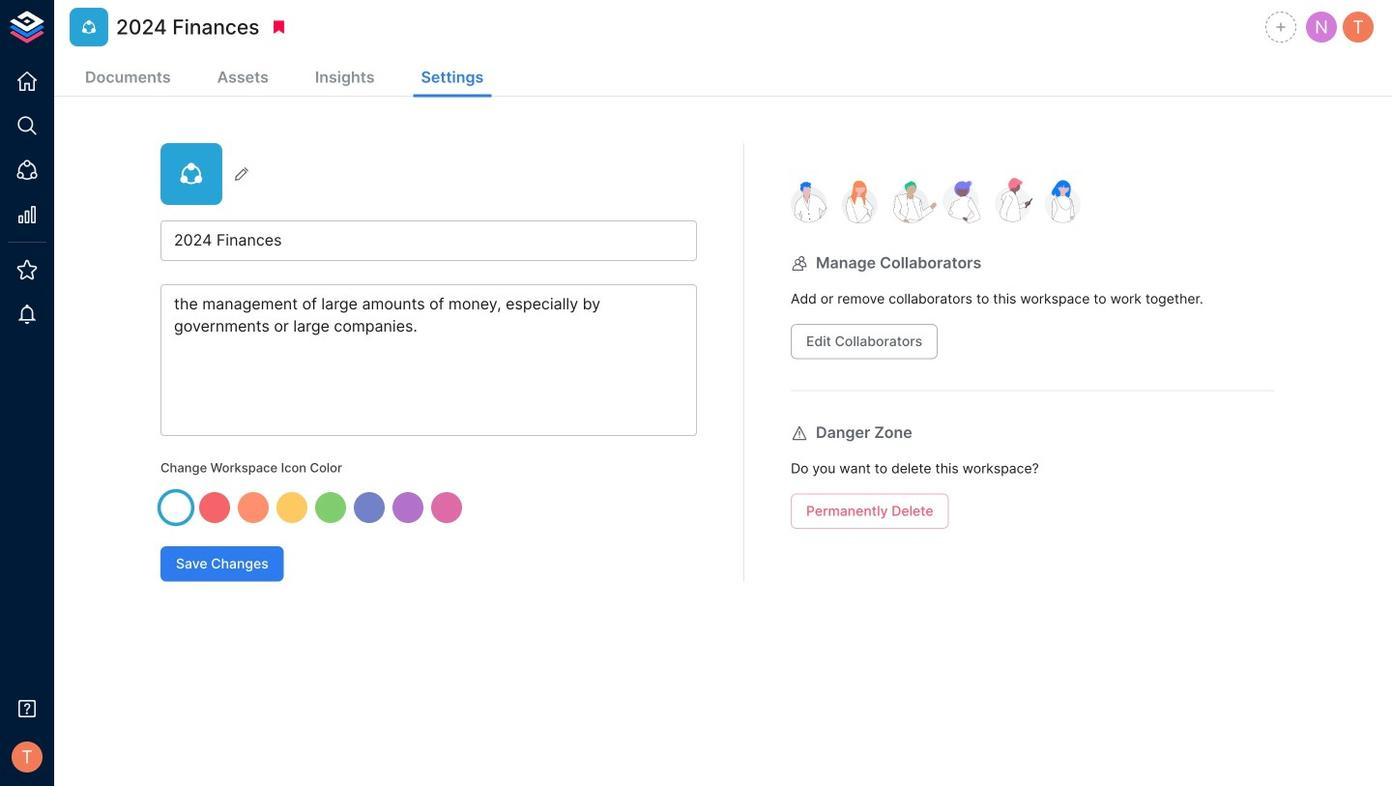 Task type: locate. For each thing, give the bounding box(es) containing it.
Workspace notes are visible to all members and guests. text field
[[161, 284, 697, 436]]



Task type: vqa. For each thing, say whether or not it's contained in the screenshot.
"Go Back" image
no



Task type: describe. For each thing, give the bounding box(es) containing it.
Workspace Name text field
[[161, 220, 697, 261]]

remove bookmark image
[[270, 18, 288, 36]]



